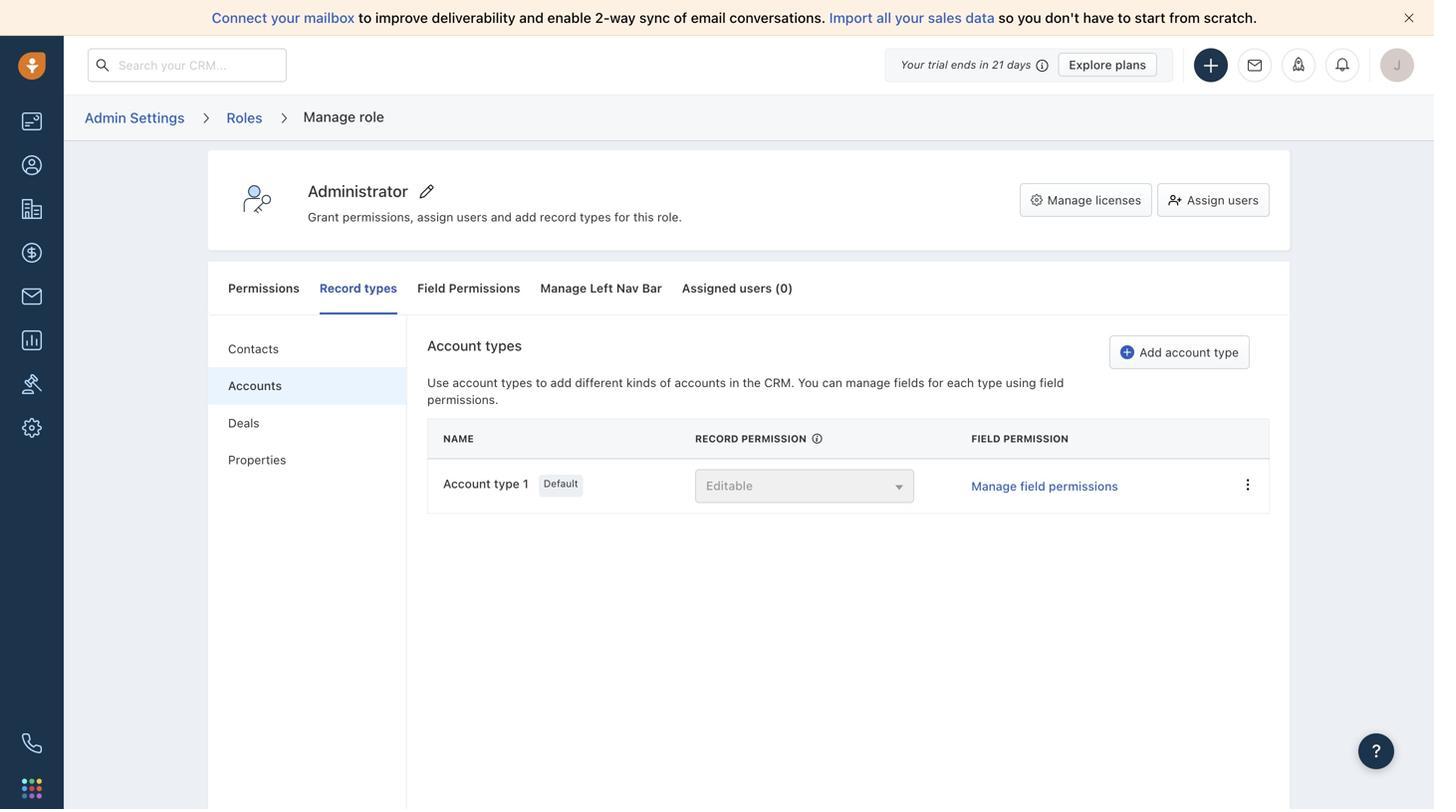 Task type: locate. For each thing, give the bounding box(es) containing it.
account types
[[427, 338, 522, 354]]

can
[[822, 376, 843, 390]]

type right the 'each' at the top right of the page
[[978, 376, 1002, 390]]

1 horizontal spatial in
[[980, 58, 989, 71]]

1 horizontal spatial to
[[536, 376, 547, 390]]

in left 21
[[980, 58, 989, 71]]

in
[[980, 58, 989, 71], [729, 376, 739, 390]]

permissions.
[[427, 393, 499, 407]]

1 horizontal spatial of
[[674, 9, 687, 26]]

bar
[[642, 281, 662, 295]]

permissions
[[1049, 479, 1118, 493]]

type
[[1214, 346, 1239, 360], [978, 376, 1002, 390], [494, 477, 520, 491]]

0 horizontal spatial type
[[494, 477, 520, 491]]

types
[[580, 210, 611, 224], [364, 281, 397, 295], [485, 338, 522, 354], [501, 376, 532, 390]]

permission left the permission applies to all accounts created in this type image
[[741, 433, 807, 444]]

all
[[877, 9, 891, 26]]

0 horizontal spatial in
[[729, 376, 739, 390]]

and left enable
[[519, 9, 544, 26]]

0 horizontal spatial permissions
[[228, 281, 300, 295]]

assigned users ( 0 )
[[682, 281, 793, 295]]

1 horizontal spatial for
[[928, 376, 944, 390]]

crm.
[[764, 376, 795, 390]]

manage field permissions link
[[971, 479, 1118, 493]]

2 permission from the left
[[1003, 433, 1069, 444]]

users inside button
[[1228, 193, 1259, 207]]

2 horizontal spatial type
[[1214, 346, 1239, 360]]

1 horizontal spatial account
[[1165, 346, 1211, 360]]

2 vertical spatial users
[[740, 281, 772, 295]]

field inside use account types to add different kinds of accounts in the crm. you can manage fields for each type using field permissions.
[[1040, 376, 1064, 390]]

to left start on the right top of the page
[[1118, 9, 1131, 26]]

account
[[1165, 346, 1211, 360], [453, 376, 498, 390]]

and left record
[[491, 210, 512, 224]]

1 vertical spatial of
[[660, 376, 671, 390]]

manage licenses button
[[1020, 183, 1152, 217]]

1 horizontal spatial add
[[550, 376, 572, 390]]

field down field permission
[[1020, 479, 1046, 493]]

0 vertical spatial account
[[1165, 346, 1211, 360]]

licenses
[[1096, 193, 1141, 207]]

editable button
[[695, 469, 914, 503]]

1 vertical spatial in
[[729, 376, 739, 390]]

add
[[1140, 346, 1162, 360]]

field
[[971, 433, 1001, 444]]

your left mailbox
[[271, 9, 300, 26]]

of right sync
[[674, 9, 687, 26]]

manage left role
[[303, 108, 356, 125]]

account inside use account types to add different kinds of accounts in the crm. you can manage fields for each type using field permissions.
[[453, 376, 498, 390]]

1 permission from the left
[[741, 433, 807, 444]]

days
[[1007, 58, 1031, 71]]

account
[[427, 338, 482, 354], [443, 477, 491, 491]]

each
[[947, 376, 974, 390]]

1 vertical spatial and
[[491, 210, 512, 224]]

this
[[633, 210, 654, 224]]

1 horizontal spatial permission
[[1003, 433, 1069, 444]]

in left the
[[729, 376, 739, 390]]

email
[[691, 9, 726, 26]]

start
[[1135, 9, 1166, 26]]

permission for record permission
[[741, 433, 807, 444]]

1 horizontal spatial your
[[895, 9, 924, 26]]

don't
[[1045, 9, 1080, 26]]

add left record
[[515, 210, 536, 224]]

account up permissions. at left
[[453, 376, 498, 390]]

0 vertical spatial type
[[1214, 346, 1239, 360]]

0 vertical spatial users
[[1228, 193, 1259, 207]]

1 your from the left
[[271, 9, 300, 26]]

so
[[998, 9, 1014, 26]]

to right mailbox
[[358, 9, 372, 26]]

permissions
[[228, 281, 300, 295], [449, 281, 520, 295]]

have
[[1083, 9, 1114, 26]]

field permissions link
[[417, 262, 520, 315]]

0 horizontal spatial of
[[660, 376, 671, 390]]

properties image
[[22, 374, 42, 394]]

0 horizontal spatial users
[[457, 210, 488, 224]]

0 horizontal spatial to
[[358, 9, 372, 26]]

and
[[519, 9, 544, 26], [491, 210, 512, 224]]

type left 1 at the bottom of the page
[[494, 477, 520, 491]]

0 vertical spatial add
[[515, 210, 536, 224]]

1 vertical spatial account
[[443, 477, 491, 491]]

0 horizontal spatial account
[[453, 376, 498, 390]]

1 vertical spatial add
[[550, 376, 572, 390]]

enable
[[547, 9, 591, 26]]

add
[[515, 210, 536, 224], [550, 376, 572, 390]]

permissions,
[[343, 210, 414, 224]]

of inside use account types to add different kinds of accounts in the crm. you can manage fields for each type using field permissions.
[[660, 376, 671, 390]]

roles
[[227, 109, 263, 126]]

from
[[1169, 9, 1200, 26]]

0 vertical spatial in
[[980, 58, 989, 71]]

properties
[[228, 453, 286, 467]]

add account type button
[[1110, 336, 1250, 370]]

connect your mailbox to improve deliverability and enable 2-way sync of email conversations. import all your sales data so you don't have to start from scratch.
[[212, 9, 1257, 26]]

permissions up "contacts"
[[228, 281, 300, 295]]

0 vertical spatial field
[[1040, 376, 1064, 390]]

1 horizontal spatial and
[[519, 9, 544, 26]]

explore plans
[[1069, 58, 1146, 72]]

1 vertical spatial for
[[928, 376, 944, 390]]

what's new image
[[1292, 57, 1306, 71]]

of
[[674, 9, 687, 26], [660, 376, 671, 390]]

your
[[901, 58, 925, 71]]

0 vertical spatial for
[[614, 210, 630, 224]]

0 vertical spatial account
[[427, 338, 482, 354]]

permissions right field
[[449, 281, 520, 295]]

0 vertical spatial of
[[674, 9, 687, 26]]

2 your from the left
[[895, 9, 924, 26]]

account inside "add account type" button
[[1165, 346, 1211, 360]]

account for types
[[453, 376, 498, 390]]

2 horizontal spatial users
[[1228, 193, 1259, 207]]

of right kinds
[[660, 376, 671, 390]]

manage left licenses
[[1048, 193, 1092, 207]]

1 permissions from the left
[[228, 281, 300, 295]]

0 horizontal spatial add
[[515, 210, 536, 224]]

send email image
[[1248, 59, 1262, 72]]

manage down field
[[971, 479, 1017, 493]]

scratch.
[[1204, 9, 1257, 26]]

type right add
[[1214, 346, 1239, 360]]

field permission
[[971, 433, 1069, 444]]

1 horizontal spatial type
[[978, 376, 1002, 390]]

permission
[[741, 433, 807, 444], [1003, 433, 1069, 444]]

add left different
[[550, 376, 572, 390]]

manage inside button
[[1048, 193, 1092, 207]]

1 horizontal spatial permissions
[[449, 281, 520, 295]]

the
[[743, 376, 761, 390]]

different
[[575, 376, 623, 390]]

manage left left
[[540, 281, 587, 295]]

for left this at the left top of page
[[614, 210, 630, 224]]

account down name
[[443, 477, 491, 491]]

permission up manage field permissions
[[1003, 433, 1069, 444]]

manage field permissions
[[971, 479, 1118, 493]]

close image
[[1404, 13, 1414, 23]]

account right add
[[1165, 346, 1211, 360]]

to left different
[[536, 376, 547, 390]]

your right all
[[895, 9, 924, 26]]

manage left nav bar
[[540, 281, 662, 295]]

manage
[[303, 108, 356, 125], [1048, 193, 1092, 207], [540, 281, 587, 295], [971, 479, 1017, 493]]

1 vertical spatial users
[[457, 210, 488, 224]]

phone image
[[22, 734, 42, 754]]

1 vertical spatial account
[[453, 376, 498, 390]]

contacts
[[228, 342, 279, 356]]

field right using
[[1040, 376, 1064, 390]]

to inside use account types to add different kinds of accounts in the crm. you can manage fields for each type using field permissions.
[[536, 376, 547, 390]]

mailbox
[[304, 9, 355, 26]]

you
[[798, 376, 819, 390]]

0
[[780, 281, 788, 295]]

name
[[443, 433, 474, 444]]

your trial ends in 21 days
[[901, 58, 1031, 71]]

record types
[[320, 281, 397, 295]]

1 vertical spatial type
[[978, 376, 1002, 390]]

way
[[610, 9, 636, 26]]

manage for manage field permissions
[[971, 479, 1017, 493]]

0 horizontal spatial permission
[[741, 433, 807, 444]]

account up use
[[427, 338, 482, 354]]

grant
[[308, 210, 339, 224]]

account for account type 1
[[443, 477, 491, 491]]

1 horizontal spatial users
[[740, 281, 772, 295]]

1
[[523, 477, 529, 491]]

manage role
[[303, 108, 384, 125]]

settings
[[130, 109, 185, 126]]

connect your mailbox link
[[212, 9, 358, 26]]

manage for manage licenses
[[1048, 193, 1092, 207]]

assign users
[[1187, 193, 1259, 207]]

manage for manage left nav bar
[[540, 281, 587, 295]]

the permission applies to all accounts created in this type image
[[812, 433, 822, 444]]

roles link
[[226, 102, 264, 134]]

for
[[614, 210, 630, 224], [928, 376, 944, 390]]

for left the 'each' at the top right of the page
[[928, 376, 944, 390]]

import
[[829, 9, 873, 26]]

0 horizontal spatial your
[[271, 9, 300, 26]]



Task type: describe. For each thing, give the bounding box(es) containing it.
record
[[695, 433, 739, 444]]

fields
[[894, 376, 925, 390]]

connect
[[212, 9, 267, 26]]

accounts
[[675, 376, 726, 390]]

phone element
[[12, 724, 52, 764]]

2 vertical spatial type
[[494, 477, 520, 491]]

manage
[[846, 376, 891, 390]]

improve
[[375, 9, 428, 26]]

(
[[775, 281, 780, 295]]

nav
[[616, 281, 639, 295]]

accounts
[[228, 379, 282, 393]]

admin settings
[[85, 109, 185, 126]]

default
[[544, 478, 578, 490]]

conversations.
[[730, 9, 826, 26]]

admin
[[85, 109, 126, 126]]

Search your CRM... text field
[[88, 48, 287, 82]]

freshworks switcher image
[[22, 779, 42, 799]]

data
[[966, 9, 995, 26]]

users for assign users
[[1228, 193, 1259, 207]]

deals
[[228, 416, 259, 430]]

manage for manage role
[[303, 108, 356, 125]]

record types link
[[320, 262, 397, 315]]

types inside use account types to add different kinds of accounts in the crm. you can manage fields for each type using field permissions.
[[501, 376, 532, 390]]

import all your sales data link
[[829, 9, 998, 26]]

assigned
[[682, 281, 736, 295]]

0 horizontal spatial for
[[614, 210, 630, 224]]

assign
[[1187, 193, 1225, 207]]

using
[[1006, 376, 1036, 390]]

sync
[[639, 9, 670, 26]]

2 permissions from the left
[[449, 281, 520, 295]]

add inside use account types to add different kinds of accounts in the crm. you can manage fields for each type using field permissions.
[[550, 376, 572, 390]]

manage left nav bar link
[[540, 262, 662, 315]]

assign
[[417, 210, 453, 224]]

explore plans link
[[1058, 53, 1157, 77]]

to for connect your mailbox to improve deliverability and enable 2-way sync of email conversations. import all your sales data so you don't have to start from scratch.
[[358, 9, 372, 26]]

you
[[1018, 9, 1041, 26]]

trial
[[928, 58, 948, 71]]

deliverability
[[432, 9, 516, 26]]

types inside "link"
[[364, 281, 397, 295]]

use account types to add different kinds of accounts in the crm. you can manage fields for each type using field permissions.
[[427, 376, 1064, 407]]

left
[[590, 281, 613, 295]]

field permissions
[[417, 281, 520, 295]]

role.
[[657, 210, 682, 224]]

account type 1
[[443, 477, 529, 491]]

role
[[359, 108, 384, 125]]

)
[[788, 281, 793, 295]]

record
[[540, 210, 576, 224]]

account for type
[[1165, 346, 1211, 360]]

2 horizontal spatial to
[[1118, 9, 1131, 26]]

1 vertical spatial field
[[1020, 479, 1046, 493]]

2-
[[595, 9, 610, 26]]

0 horizontal spatial and
[[491, 210, 512, 224]]

administrator
[[308, 182, 408, 201]]

permission for field permission
[[1003, 433, 1069, 444]]

add account type
[[1140, 346, 1239, 360]]

field
[[417, 281, 446, 295]]

users for assigned users ( 0 )
[[740, 281, 772, 295]]

kinds
[[626, 376, 657, 390]]

editable
[[706, 479, 753, 493]]

ends
[[951, 58, 976, 71]]

type inside "add account type" button
[[1214, 346, 1239, 360]]

for inside use account types to add different kinds of accounts in the crm. you can manage fields for each type using field permissions.
[[928, 376, 944, 390]]

permissions link
[[228, 262, 300, 315]]

type inside use account types to add different kinds of accounts in the crm. you can manage fields for each type using field permissions.
[[978, 376, 1002, 390]]

record permission
[[695, 433, 807, 444]]

plans
[[1115, 58, 1146, 72]]

21
[[992, 58, 1004, 71]]

sales
[[928, 9, 962, 26]]

use
[[427, 376, 449, 390]]

manage licenses
[[1048, 193, 1141, 207]]

0 vertical spatial and
[[519, 9, 544, 26]]

in inside use account types to add different kinds of accounts in the crm. you can manage fields for each type using field permissions.
[[729, 376, 739, 390]]

explore
[[1069, 58, 1112, 72]]

account for account types
[[427, 338, 482, 354]]

to for use account types to add different kinds of accounts in the crm. you can manage fields for each type using field permissions.
[[536, 376, 547, 390]]

record
[[320, 281, 361, 295]]

admin settings link
[[84, 102, 186, 134]]

grant permissions, assign users and add record types for this role.
[[308, 210, 682, 224]]



Task type: vqa. For each thing, say whether or not it's contained in the screenshot.
to to the right
yes



